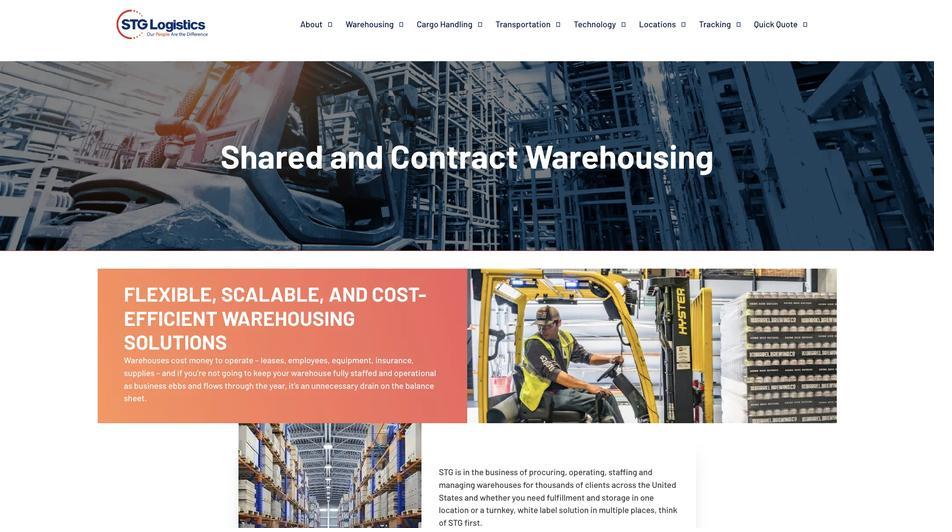 Task type: describe. For each thing, give the bounding box(es) containing it.
think
[[659, 505, 678, 515]]

clients
[[586, 480, 611, 490]]

on
[[381, 380, 390, 390]]

locations
[[640, 19, 677, 29]]

location
[[439, 505, 469, 515]]

0 vertical spatial in
[[463, 467, 470, 477]]

not
[[208, 368, 220, 378]]

cargo
[[417, 19, 439, 29]]

leases,
[[261, 355, 287, 365]]

as
[[124, 380, 132, 390]]

cost
[[171, 355, 187, 365]]

white
[[518, 505, 539, 515]]

supplies
[[124, 368, 155, 378]]

scalable,
[[221, 281, 325, 306]]

staffing
[[609, 467, 638, 477]]

stg usa image
[[113, 0, 211, 52]]

locations link
[[640, 19, 700, 30]]

handling
[[441, 19, 473, 29]]

states
[[439, 492, 463, 502]]

1 vertical spatial –
[[156, 368, 160, 378]]

label
[[540, 505, 558, 515]]

cargo handling
[[417, 19, 473, 29]]

staffed
[[351, 368, 377, 378]]

the down the keep
[[256, 380, 268, 390]]

keep
[[254, 368, 272, 378]]

1 vertical spatial stg
[[449, 518, 463, 528]]

or
[[471, 505, 479, 515]]

it's
[[289, 380, 299, 390]]

whether
[[480, 492, 511, 502]]

1 horizontal spatial to
[[244, 368, 252, 378]]

drain
[[360, 380, 379, 390]]

an
[[301, 380, 310, 390]]

first.
[[465, 518, 483, 528]]

flexible, scalable, and cost- efficient warehousing solutions warehouses cost money to operate – leases, employees, equipment, insurance, supplies – and if you're not going to keep your warehouse fully staffed and operational as business ebbs and flows through the year, it's an unnecessary drain on the balance sheet.
[[124, 281, 437, 403]]

through
[[225, 380, 254, 390]]

money
[[189, 355, 214, 365]]

operate
[[225, 355, 254, 365]]

your
[[273, 368, 289, 378]]

you
[[513, 492, 526, 502]]

warehouses
[[477, 480, 522, 490]]

thousands
[[536, 480, 574, 490]]

0 vertical spatial warehousing
[[346, 19, 394, 29]]

if
[[177, 368, 183, 378]]

turnkey,
[[487, 505, 516, 515]]

business inside flexible, scalable, and cost- efficient warehousing solutions warehouses cost money to operate – leases, employees, equipment, insurance, supplies – and if you're not going to keep your warehouse fully staffed and operational as business ebbs and flows through the year, it's an unnecessary drain on the balance sheet.
[[134, 380, 167, 390]]

flexible,
[[124, 281, 217, 306]]

one
[[641, 492, 655, 502]]

1 vertical spatial warehousing
[[525, 136, 714, 175]]

shared
[[221, 136, 324, 175]]

storage
[[602, 492, 631, 502]]

cost-
[[372, 281, 427, 306]]

the right is
[[472, 467, 484, 477]]

balance
[[406, 380, 435, 390]]

2 vertical spatial of
[[439, 518, 447, 528]]

0 vertical spatial stg
[[439, 467, 454, 477]]

warehousing link
[[346, 19, 417, 30]]

transportation link
[[496, 19, 574, 30]]

quote
[[777, 19, 798, 29]]

going
[[222, 368, 243, 378]]



Task type: vqa. For each thing, say whether or not it's contained in the screenshot.
professionals
no



Task type: locate. For each thing, give the bounding box(es) containing it.
fulfillment
[[547, 492, 585, 502]]

quick
[[755, 19, 775, 29]]

sheet.
[[124, 393, 147, 403]]

2 vertical spatial in
[[591, 505, 598, 515]]

warehouse
[[291, 368, 332, 378]]

for
[[523, 480, 534, 490]]

procuring,
[[529, 467, 568, 477]]

1 vertical spatial in
[[632, 492, 639, 502]]

1 vertical spatial to
[[244, 368, 252, 378]]

operational
[[394, 368, 437, 378]]

1 vertical spatial of
[[576, 480, 584, 490]]

stg left is
[[439, 467, 454, 477]]

the up one
[[639, 480, 651, 490]]

– up the keep
[[255, 355, 259, 365]]

year,
[[270, 380, 287, 390]]

contract
[[391, 136, 519, 175]]

efficient
[[124, 305, 218, 330]]

united
[[652, 480, 677, 490]]

0 vertical spatial business
[[134, 380, 167, 390]]

technology
[[574, 19, 617, 29]]

0 horizontal spatial in
[[463, 467, 470, 477]]

in right solution
[[591, 505, 598, 515]]

warehousing
[[346, 19, 394, 29], [525, 136, 714, 175], [222, 305, 356, 330]]

of down location
[[439, 518, 447, 528]]

solution
[[559, 505, 589, 515]]

insurance,
[[376, 355, 414, 365]]

in right is
[[463, 467, 470, 477]]

1 horizontal spatial in
[[591, 505, 598, 515]]

quick quote link
[[755, 19, 822, 30]]

cargo handling link
[[417, 19, 496, 30]]

stg
[[439, 467, 454, 477], [449, 518, 463, 528]]

warehousing inside flexible, scalable, and cost- efficient warehousing solutions warehouses cost money to operate – leases, employees, equipment, insurance, supplies – and if you're not going to keep your warehouse fully staffed and operational as business ebbs and flows through the year, it's an unnecessary drain on the balance sheet.
[[222, 305, 356, 330]]

0 vertical spatial of
[[520, 467, 528, 477]]

1 horizontal spatial –
[[255, 355, 259, 365]]

0 horizontal spatial business
[[134, 380, 167, 390]]

unnecessary
[[312, 380, 359, 390]]

technology link
[[574, 19, 640, 30]]

2 horizontal spatial in
[[632, 492, 639, 502]]

fully
[[333, 368, 349, 378]]

1 horizontal spatial of
[[520, 467, 528, 477]]

in
[[463, 467, 470, 477], [632, 492, 639, 502], [591, 505, 598, 515]]

0 horizontal spatial of
[[439, 518, 447, 528]]

tracking link
[[700, 19, 755, 30]]

warehouses
[[124, 355, 169, 365]]

–
[[255, 355, 259, 365], [156, 368, 160, 378]]

business inside "stg is in the business of procuring, operating, staffing and managing warehouses for thousands of clients across the united states and whether you need fulfillment and storage in one location or a turnkey, white label solution in multiple places, think of stg first."
[[486, 467, 518, 477]]

quick quote
[[755, 19, 798, 29]]

across
[[612, 480, 637, 490]]

of down operating,
[[576, 480, 584, 490]]

1 vertical spatial business
[[486, 467, 518, 477]]

managing
[[439, 480, 476, 490]]

in left one
[[632, 492, 639, 502]]

to up not
[[215, 355, 223, 365]]

operating,
[[569, 467, 607, 477]]

stg down location
[[449, 518, 463, 528]]

2 vertical spatial warehousing
[[222, 305, 356, 330]]

equipment,
[[332, 355, 374, 365]]

is
[[455, 467, 462, 477]]

0 horizontal spatial to
[[215, 355, 223, 365]]

2 horizontal spatial of
[[576, 480, 584, 490]]

you're
[[184, 368, 206, 378]]

1 horizontal spatial business
[[486, 467, 518, 477]]

need
[[527, 492, 546, 502]]

of
[[520, 467, 528, 477], [576, 480, 584, 490], [439, 518, 447, 528]]

to left the keep
[[244, 368, 252, 378]]

employees,
[[288, 355, 330, 365]]

ebbs
[[168, 380, 186, 390]]

0 horizontal spatial –
[[156, 368, 160, 378]]

business up warehouses
[[486, 467, 518, 477]]

solutions
[[124, 329, 227, 354]]

0 vertical spatial to
[[215, 355, 223, 365]]

multiple
[[599, 505, 629, 515]]

0 vertical spatial –
[[255, 355, 259, 365]]

the right the on on the bottom left of page
[[392, 380, 404, 390]]

places,
[[631, 505, 657, 515]]

a
[[480, 505, 485, 515]]

about link
[[301, 19, 346, 30]]

flows
[[203, 380, 223, 390]]

tracking
[[700, 19, 732, 29]]

business
[[134, 380, 167, 390], [486, 467, 518, 477]]

shared and contract warehousing
[[221, 136, 714, 175]]

stg is in the business of procuring, operating, staffing and managing warehouses for thousands of clients across the united states and whether you need fulfillment and storage in one location or a turnkey, white label solution in multiple places, think of stg first.
[[439, 467, 678, 528]]

about
[[301, 19, 323, 29]]

business down supplies
[[134, 380, 167, 390]]

and
[[330, 136, 384, 175], [329, 281, 368, 306], [162, 368, 176, 378], [379, 368, 393, 378], [188, 380, 202, 390], [639, 467, 653, 477], [465, 492, 479, 502], [587, 492, 601, 502]]

– down warehouses
[[156, 368, 160, 378]]

transportation
[[496, 19, 551, 29]]

the
[[256, 380, 268, 390], [392, 380, 404, 390], [472, 467, 484, 477], [639, 480, 651, 490]]

of up for
[[520, 467, 528, 477]]

to
[[215, 355, 223, 365], [244, 368, 252, 378]]



